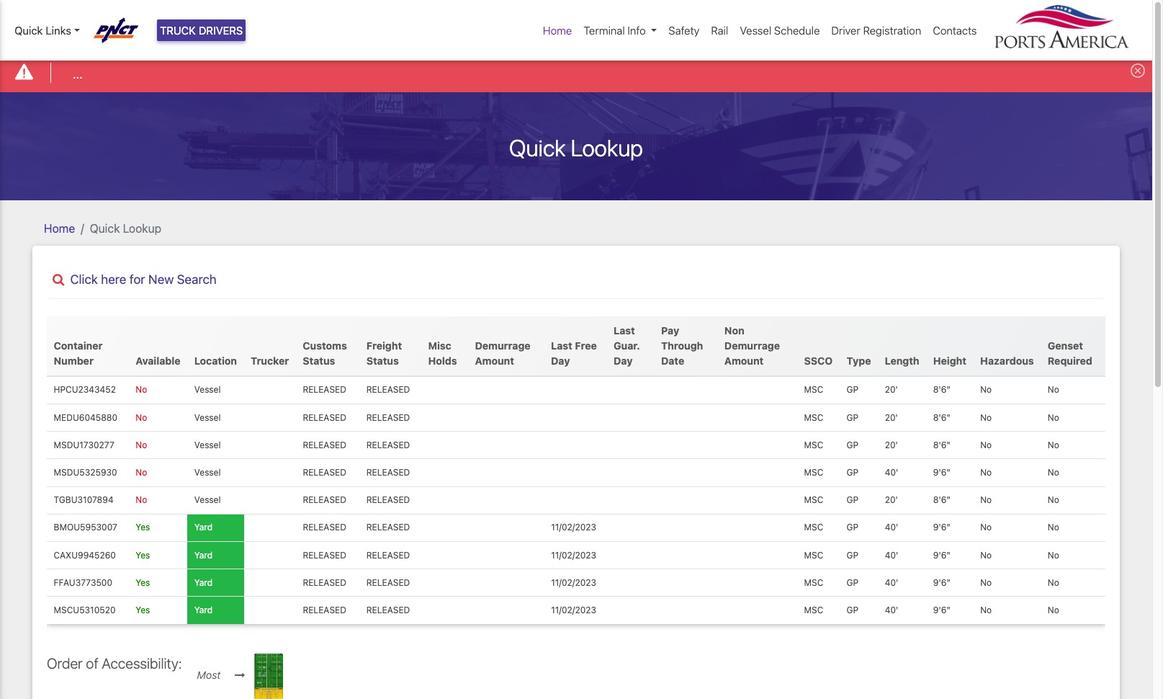 Task type: describe. For each thing, give the bounding box(es) containing it.
holds
[[428, 355, 457, 367]]

non demurrage amount
[[725, 325, 781, 367]]

click
[[70, 271, 98, 287]]

last free day
[[551, 340, 597, 367]]

rail
[[712, 24, 729, 37]]

status for freight status
[[367, 355, 399, 367]]

msc for bmou5953007
[[805, 522, 824, 533]]

0 horizontal spatial lookup
[[123, 222, 162, 235]]

vessel inside "link"
[[740, 24, 772, 37]]

tgbu3107894
[[54, 495, 114, 505]]

info
[[628, 24, 646, 37]]

40' for bmou5953007
[[886, 522, 899, 533]]

safety link
[[663, 17, 706, 44]]

yard for caxu9945260
[[194, 550, 213, 560]]

search image
[[53, 274, 64, 286]]

most
[[197, 669, 221, 681]]

msc for mscu5310520
[[805, 605, 824, 615]]

non
[[725, 325, 745, 337]]

ssco
[[805, 355, 833, 367]]

click here for new search
[[70, 271, 217, 287]]

height
[[934, 355, 967, 367]]

guar.
[[614, 340, 641, 352]]

gp for hpcu2343452
[[847, 384, 859, 395]]

pay through date
[[662, 325, 704, 367]]

type
[[847, 355, 872, 367]]

msc for msdu1730277
[[805, 440, 824, 450]]

here
[[101, 271, 126, 287]]

truck drivers
[[160, 24, 243, 37]]

free
[[575, 340, 597, 352]]

40' for mscu5310520
[[886, 605, 899, 615]]

demurrage amount
[[475, 340, 531, 367]]

11/02/2023 for caxu9945260
[[551, 550, 597, 560]]

msc for medu6045880
[[805, 412, 824, 423]]

trucker
[[251, 355, 289, 367]]

truck
[[160, 24, 196, 37]]

1 vertical spatial quick
[[510, 134, 566, 161]]

quick links
[[14, 24, 71, 37]]

msdu1730277
[[54, 440, 114, 450]]

20' for medu6045880
[[886, 412, 899, 423]]

0 horizontal spatial home link
[[44, 222, 75, 235]]

rail link
[[706, 17, 735, 44]]

9'6" for caxu9945260
[[934, 550, 951, 560]]

msdu5325930
[[54, 467, 117, 478]]

through
[[662, 340, 704, 352]]

yes for ffau3773500
[[136, 577, 150, 588]]

vessel for msdu1730277
[[194, 440, 221, 450]]

yard for bmou5953007
[[194, 522, 213, 533]]

terminal info
[[584, 24, 646, 37]]

click here for new search link
[[47, 271, 1106, 287]]

1 demurrage from the left
[[475, 340, 531, 352]]

gp for bmou5953007
[[847, 522, 859, 533]]

close image
[[1132, 64, 1146, 78]]

hazardous
[[981, 355, 1035, 367]]

8'6" for hpcu2343452
[[934, 384, 951, 395]]

20' for hpcu2343452
[[886, 384, 899, 395]]

ffau3773500
[[54, 577, 112, 588]]

gp for ffau3773500
[[847, 577, 859, 588]]

gp for tgbu3107894
[[847, 495, 859, 505]]

links
[[46, 24, 71, 37]]

misc holds
[[428, 340, 457, 367]]

...
[[73, 67, 83, 80]]

11/02/2023 for mscu5310520
[[551, 605, 597, 615]]

drivers
[[199, 24, 243, 37]]

day for last free day
[[551, 355, 570, 367]]

vessel schedule
[[740, 24, 820, 37]]

location
[[194, 355, 237, 367]]

pay
[[662, 325, 680, 337]]

40' for caxu9945260
[[886, 550, 899, 560]]

mscu5310520
[[54, 605, 116, 615]]

driver
[[832, 24, 861, 37]]

... alert
[[0, 53, 1153, 92]]

hpcu2343452
[[54, 384, 116, 395]]

customs status
[[303, 340, 347, 367]]

yes for caxu9945260
[[136, 550, 150, 560]]

amount inside non demurrage amount
[[725, 355, 764, 367]]

caxu9945260
[[54, 550, 116, 560]]

8'6" for tgbu3107894
[[934, 495, 951, 505]]

yard for ffau3773500
[[194, 577, 213, 588]]

1 horizontal spatial lookup
[[571, 134, 644, 161]]

length
[[886, 355, 920, 367]]

status for customs status
[[303, 355, 335, 367]]

contacts link
[[928, 17, 983, 44]]

1 vertical spatial quick lookup
[[90, 222, 162, 235]]

genset
[[1049, 340, 1084, 352]]

yard for mscu5310520
[[194, 605, 213, 615]]

yes for bmou5953007
[[136, 522, 150, 533]]



Task type: vqa. For each thing, say whether or not it's contained in the screenshot.


Task type: locate. For each thing, give the bounding box(es) containing it.
2 amount from the left
[[725, 355, 764, 367]]

5 9'6" from the top
[[934, 605, 951, 615]]

1 20' from the top
[[886, 384, 899, 395]]

home
[[543, 24, 573, 37], [44, 222, 75, 235]]

20'
[[886, 384, 899, 395], [886, 412, 899, 423], [886, 440, 899, 450], [886, 495, 899, 505]]

status inside customs status
[[303, 355, 335, 367]]

0 vertical spatial lookup
[[571, 134, 644, 161]]

1 vertical spatial lookup
[[123, 222, 162, 235]]

number
[[54, 355, 94, 367]]

... link
[[73, 65, 83, 83]]

2 yes from the top
[[136, 550, 150, 560]]

registration
[[864, 24, 922, 37]]

home up the search 'icon'
[[44, 222, 75, 235]]

3 gp from the top
[[847, 440, 859, 450]]

last left free
[[551, 340, 573, 352]]

1 horizontal spatial amount
[[725, 355, 764, 367]]

9'6"
[[934, 467, 951, 478], [934, 522, 951, 533], [934, 550, 951, 560], [934, 577, 951, 588], [934, 605, 951, 615]]

freight status
[[367, 340, 402, 367]]

9'6" for ffau3773500
[[934, 577, 951, 588]]

gp for msdu1730277
[[847, 440, 859, 450]]

3 yes from the top
[[136, 577, 150, 588]]

home up "..." "alert"
[[543, 24, 573, 37]]

0 horizontal spatial home
[[44, 222, 75, 235]]

contacts
[[934, 24, 978, 37]]

gp for mscu5310520
[[847, 605, 859, 615]]

vessel for msdu5325930
[[194, 467, 221, 478]]

11/02/2023 for ffau3773500
[[551, 577, 597, 588]]

4 msc from the top
[[805, 467, 824, 478]]

7 gp from the top
[[847, 550, 859, 560]]

0 horizontal spatial demurrage
[[475, 340, 531, 352]]

status down freight
[[367, 355, 399, 367]]

last for last guar. day
[[614, 325, 635, 337]]

0 horizontal spatial quick lookup
[[90, 222, 162, 235]]

amount down non
[[725, 355, 764, 367]]

day inside last guar. day
[[614, 355, 633, 367]]

msc
[[805, 384, 824, 395], [805, 412, 824, 423], [805, 440, 824, 450], [805, 467, 824, 478], [805, 495, 824, 505], [805, 522, 824, 533], [805, 550, 824, 560], [805, 577, 824, 588], [805, 605, 824, 615]]

1 horizontal spatial home link
[[538, 17, 578, 44]]

4 gp from the top
[[847, 467, 859, 478]]

1 vertical spatial last
[[551, 340, 573, 352]]

container number
[[54, 340, 103, 367]]

released
[[303, 384, 347, 395], [367, 384, 410, 395], [303, 412, 347, 423], [367, 412, 410, 423], [303, 440, 347, 450], [367, 440, 410, 450], [303, 467, 347, 478], [367, 467, 410, 478], [303, 495, 347, 505], [367, 495, 410, 505], [303, 522, 347, 533], [367, 522, 410, 533], [303, 550, 347, 560], [367, 550, 410, 560], [303, 577, 347, 588], [367, 577, 410, 588], [303, 605, 347, 615], [367, 605, 410, 615]]

1 day from the left
[[551, 355, 570, 367]]

new
[[148, 271, 174, 287]]

medu6045880
[[54, 412, 118, 423]]

3 40' from the top
[[886, 550, 899, 560]]

1 status from the left
[[303, 355, 335, 367]]

order
[[47, 655, 83, 671]]

8 msc from the top
[[805, 577, 824, 588]]

8'6"
[[934, 384, 951, 395], [934, 412, 951, 423], [934, 440, 951, 450], [934, 495, 951, 505]]

truck drivers link
[[157, 19, 246, 41]]

1 yard from the top
[[194, 522, 213, 533]]

5 gp from the top
[[847, 495, 859, 505]]

4 11/02/2023 from the top
[[551, 605, 597, 615]]

1 horizontal spatial home
[[543, 24, 573, 37]]

terminal
[[584, 24, 625, 37]]

4 20' from the top
[[886, 495, 899, 505]]

yes right 'ffau3773500'
[[136, 577, 150, 588]]

yes right bmou5953007
[[136, 522, 150, 533]]

quick links link
[[14, 22, 80, 39]]

20' for msdu1730277
[[886, 440, 899, 450]]

3 8'6" from the top
[[934, 440, 951, 450]]

accessibility:
[[102, 655, 182, 671]]

0 vertical spatial home link
[[538, 17, 578, 44]]

1 8'6" from the top
[[934, 384, 951, 395]]

safety
[[669, 24, 700, 37]]

vessel
[[740, 24, 772, 37], [194, 384, 221, 395], [194, 412, 221, 423], [194, 440, 221, 450], [194, 467, 221, 478], [194, 495, 221, 505]]

1 yes from the top
[[136, 522, 150, 533]]

0 horizontal spatial status
[[303, 355, 335, 367]]

day right "demurrage amount" at the left
[[551, 355, 570, 367]]

yes right caxu9945260
[[136, 550, 150, 560]]

2 status from the left
[[367, 355, 399, 367]]

8'6" for msdu1730277
[[934, 440, 951, 450]]

0 vertical spatial quick
[[14, 24, 43, 37]]

order of accessibility:
[[47, 655, 182, 671]]

9 gp from the top
[[847, 605, 859, 615]]

schedule
[[775, 24, 820, 37]]

2 40' from the top
[[886, 522, 899, 533]]

3 9'6" from the top
[[934, 550, 951, 560]]

lookup
[[571, 134, 644, 161], [123, 222, 162, 235]]

2 demurrage from the left
[[725, 340, 781, 352]]

0 vertical spatial last
[[614, 325, 635, 337]]

yes up accessibility:
[[136, 605, 150, 615]]

9'6" for mscu5310520
[[934, 605, 951, 615]]

last for last free day
[[551, 340, 573, 352]]

8'6" for medu6045880
[[934, 412, 951, 423]]

1 horizontal spatial quick
[[90, 222, 120, 235]]

yes for mscu5310520
[[136, 605, 150, 615]]

3 11/02/2023 from the top
[[551, 577, 597, 588]]

4 40' from the top
[[886, 577, 899, 588]]

0 horizontal spatial day
[[551, 355, 570, 367]]

home link up the search 'icon'
[[44, 222, 75, 235]]

gp for caxu9945260
[[847, 550, 859, 560]]

last inside last free day
[[551, 340, 573, 352]]

4 yard from the top
[[194, 605, 213, 615]]

40' for ffau3773500
[[886, 577, 899, 588]]

2 horizontal spatial quick
[[510, 134, 566, 161]]

4 8'6" from the top
[[934, 495, 951, 505]]

vessel for medu6045880
[[194, 412, 221, 423]]

container
[[54, 340, 103, 352]]

driver registration link
[[826, 17, 928, 44]]

search
[[177, 271, 217, 287]]

4 9'6" from the top
[[934, 577, 951, 588]]

20' for tgbu3107894
[[886, 495, 899, 505]]

gp for msdu5325930
[[847, 467, 859, 478]]

1 vertical spatial home link
[[44, 222, 75, 235]]

amount inside "demurrage amount"
[[475, 355, 515, 367]]

vessel for hpcu2343452
[[194, 384, 221, 395]]

2 9'6" from the top
[[934, 522, 951, 533]]

last up guar.
[[614, 325, 635, 337]]

msc for msdu5325930
[[805, 467, 824, 478]]

40'
[[886, 467, 899, 478], [886, 522, 899, 533], [886, 550, 899, 560], [886, 577, 899, 588], [886, 605, 899, 615]]

0 vertical spatial home
[[543, 24, 573, 37]]

genset required
[[1049, 340, 1093, 367]]

home link
[[538, 17, 578, 44], [44, 222, 75, 235]]

last inside last guar. day
[[614, 325, 635, 337]]

0 vertical spatial quick lookup
[[510, 134, 644, 161]]

1 msc from the top
[[805, 384, 824, 395]]

1 gp from the top
[[847, 384, 859, 395]]

misc
[[428, 340, 452, 352]]

msc for caxu9945260
[[805, 550, 824, 560]]

1 horizontal spatial day
[[614, 355, 633, 367]]

gp for medu6045880
[[847, 412, 859, 423]]

long arrow right image
[[229, 670, 251, 681]]

required
[[1049, 355, 1093, 367]]

demurrage down non
[[725, 340, 781, 352]]

4 yes from the top
[[136, 605, 150, 615]]

8 gp from the top
[[847, 577, 859, 588]]

driver registration
[[832, 24, 922, 37]]

msc for ffau3773500
[[805, 577, 824, 588]]

9'6" for msdu5325930
[[934, 467, 951, 478]]

2 8'6" from the top
[[934, 412, 951, 423]]

0 horizontal spatial quick
[[14, 24, 43, 37]]

last guar. day
[[614, 325, 641, 367]]

available
[[136, 355, 181, 367]]

customs
[[303, 340, 347, 352]]

3 20' from the top
[[886, 440, 899, 450]]

3 msc from the top
[[805, 440, 824, 450]]

vessel for tgbu3107894
[[194, 495, 221, 505]]

6 msc from the top
[[805, 522, 824, 533]]

yard
[[194, 522, 213, 533], [194, 550, 213, 560], [194, 577, 213, 588], [194, 605, 213, 615]]

11/02/2023
[[551, 522, 597, 533], [551, 550, 597, 560], [551, 577, 597, 588], [551, 605, 597, 615]]

2 gp from the top
[[847, 412, 859, 423]]

1 11/02/2023 from the top
[[551, 522, 597, 533]]

day for last guar. day
[[614, 355, 633, 367]]

no
[[136, 384, 147, 395], [981, 384, 993, 395], [1049, 384, 1060, 395], [136, 412, 147, 423], [981, 412, 993, 423], [1049, 412, 1060, 423], [136, 440, 147, 450], [981, 440, 993, 450], [1049, 440, 1060, 450], [136, 467, 147, 478], [981, 467, 993, 478], [1049, 467, 1060, 478], [136, 495, 147, 505], [981, 495, 993, 505], [1049, 495, 1060, 505], [981, 522, 993, 533], [1049, 522, 1060, 533], [981, 550, 993, 560], [1049, 550, 1060, 560], [981, 577, 993, 588], [1049, 577, 1060, 588], [981, 605, 993, 615], [1049, 605, 1060, 615]]

quick
[[14, 24, 43, 37], [510, 134, 566, 161], [90, 222, 120, 235]]

9'6" for bmou5953007
[[934, 522, 951, 533]]

status down "customs"
[[303, 355, 335, 367]]

2 yard from the top
[[194, 550, 213, 560]]

date
[[662, 355, 685, 367]]

6 gp from the top
[[847, 522, 859, 533]]

1 40' from the top
[[886, 467, 899, 478]]

of
[[86, 655, 98, 671]]

2 day from the left
[[614, 355, 633, 367]]

0 horizontal spatial last
[[551, 340, 573, 352]]

1 horizontal spatial quick lookup
[[510, 134, 644, 161]]

2 20' from the top
[[886, 412, 899, 423]]

1 horizontal spatial status
[[367, 355, 399, 367]]

demurrage
[[475, 340, 531, 352], [725, 340, 781, 352]]

day
[[551, 355, 570, 367], [614, 355, 633, 367]]

msc for tgbu3107894
[[805, 495, 824, 505]]

3 yard from the top
[[194, 577, 213, 588]]

40' for msdu5325930
[[886, 467, 899, 478]]

status inside freight status
[[367, 355, 399, 367]]

gp
[[847, 384, 859, 395], [847, 412, 859, 423], [847, 440, 859, 450], [847, 467, 859, 478], [847, 495, 859, 505], [847, 522, 859, 533], [847, 550, 859, 560], [847, 577, 859, 588], [847, 605, 859, 615]]

2 11/02/2023 from the top
[[551, 550, 597, 560]]

yes
[[136, 522, 150, 533], [136, 550, 150, 560], [136, 577, 150, 588], [136, 605, 150, 615]]

bmou5953007
[[54, 522, 117, 533]]

msc for hpcu2343452
[[805, 384, 824, 395]]

demurrage right misc holds
[[475, 340, 531, 352]]

day down guar.
[[614, 355, 633, 367]]

terminal info link
[[578, 17, 663, 44]]

freight
[[367, 340, 402, 352]]

quick lookup
[[510, 134, 644, 161], [90, 222, 162, 235]]

7 msc from the top
[[805, 550, 824, 560]]

11/02/2023 for bmou5953007
[[551, 522, 597, 533]]

2 vertical spatial quick
[[90, 222, 120, 235]]

1 9'6" from the top
[[934, 467, 951, 478]]

1 vertical spatial home
[[44, 222, 75, 235]]

5 msc from the top
[[805, 495, 824, 505]]

9 msc from the top
[[805, 605, 824, 615]]

vessel schedule link
[[735, 17, 826, 44]]

status
[[303, 355, 335, 367], [367, 355, 399, 367]]

home link up "..." "alert"
[[538, 17, 578, 44]]

last
[[614, 325, 635, 337], [551, 340, 573, 352]]

1 horizontal spatial last
[[614, 325, 635, 337]]

2 msc from the top
[[805, 412, 824, 423]]

for
[[130, 271, 145, 287]]

5 40' from the top
[[886, 605, 899, 615]]

0 horizontal spatial amount
[[475, 355, 515, 367]]

1 amount from the left
[[475, 355, 515, 367]]

day inside last free day
[[551, 355, 570, 367]]

amount right holds
[[475, 355, 515, 367]]

1 horizontal spatial demurrage
[[725, 340, 781, 352]]



